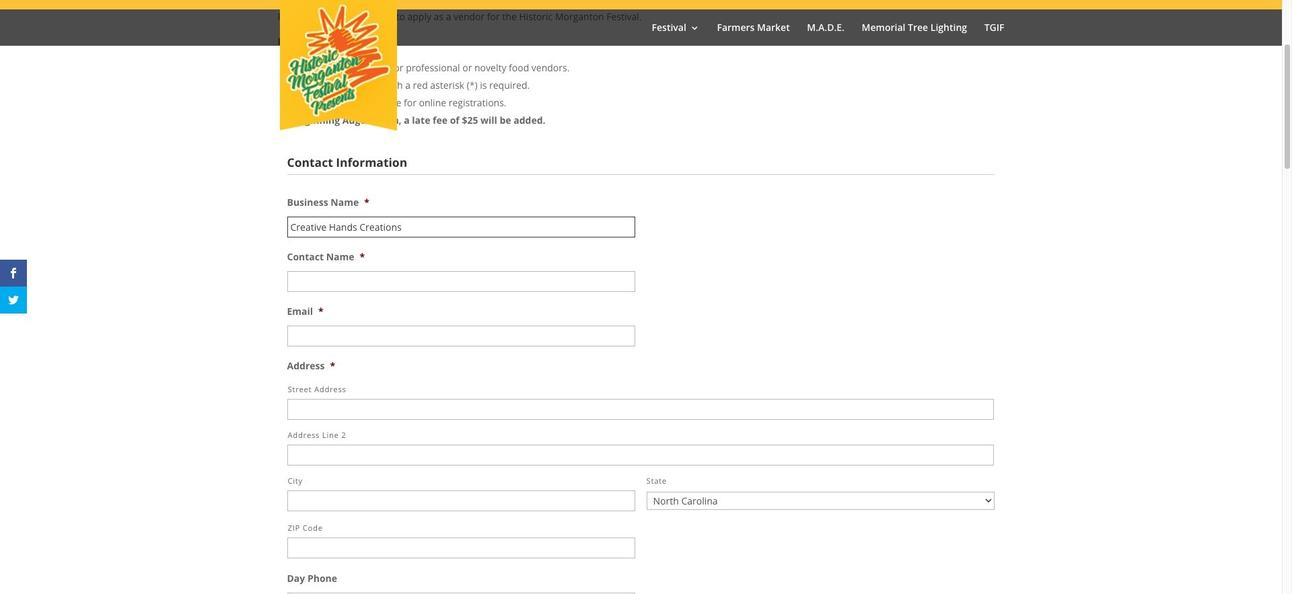 Task type: vqa. For each thing, say whether or not it's contained in the screenshot.
option
no



Task type: describe. For each thing, give the bounding box(es) containing it.
historic morganton festival image
[[280, 0, 397, 131]]



Task type: locate. For each thing, give the bounding box(es) containing it.
None text field
[[287, 216, 635, 237], [287, 445, 994, 465], [287, 490, 635, 511], [287, 537, 635, 558], [287, 216, 635, 237], [287, 445, 994, 465], [287, 490, 635, 511], [287, 537, 635, 558]]

None text field
[[287, 271, 635, 292], [287, 325, 635, 346], [287, 399, 994, 420], [287, 593, 635, 594], [287, 271, 635, 292], [287, 325, 635, 346], [287, 399, 994, 420], [287, 593, 635, 594]]



